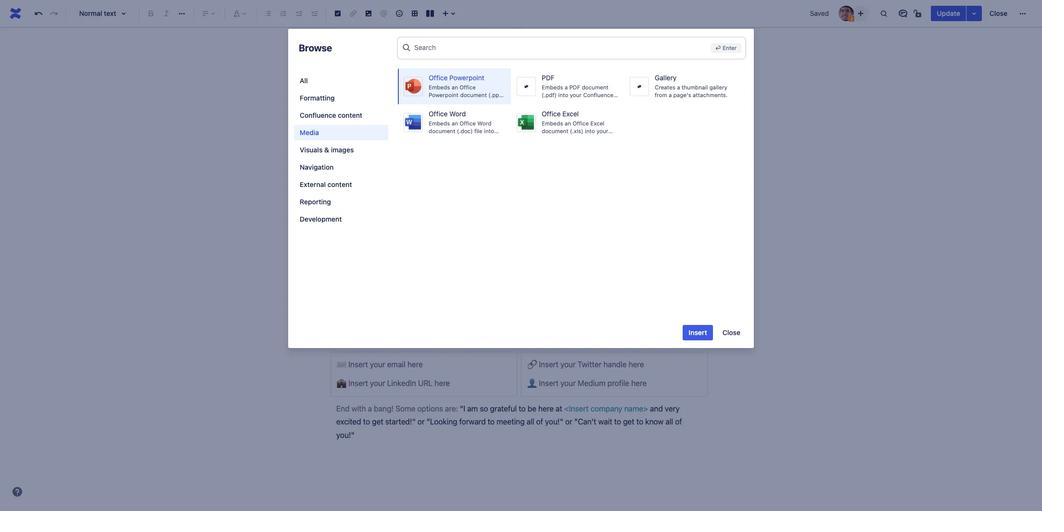 Task type: vqa. For each thing, say whether or not it's contained in the screenshot.
the top Content
yes



Task type: locate. For each thing, give the bounding box(es) containing it.
confluence up the office word embeds an office word document (.doc) file into your confluence page. on the left top of page
[[454, 100, 484, 106]]

table image
[[409, 8, 421, 19]]

0 horizontal spatial get
[[372, 418, 383, 426]]

be
[[528, 405, 536, 413]]

an down the i've at left
[[452, 84, 458, 90]]

formatting
[[300, 94, 335, 102]]

close right adjust update settings image
[[990, 9, 1008, 17]]

an for powerpoint
[[452, 84, 458, 90]]

of inside the copy of weary wear brand bible created by
[[575, 122, 582, 131]]

sleep
[[439, 127, 462, 136]]

content
[[338, 111, 362, 119], [328, 180, 352, 189]]

page. down the (.pdf)
[[542, 100, 557, 106]]

1 vertical spatial content
[[328, 180, 352, 189]]

💼
[[337, 379, 348, 388]]

office excel embeds an office excel document (.xls) into your confluence page.
[[542, 110, 608, 142]]

🖐
[[336, 336, 347, 349]]

a inside pdf embeds a pdf document (.pdf) into your confluence page.
[[565, 84, 568, 90]]

to down name> on the bottom right
[[637, 418, 644, 426]]

content down navigation button
[[328, 180, 352, 189]]

navigation button
[[294, 160, 388, 175]]

wear
[[608, 122, 626, 131]]

1 vertical spatial excel
[[591, 120, 605, 126]]

knee
[[362, 139, 382, 147]]

numbered list ⌘⇧7 image
[[278, 8, 289, 19]]

close right insert
[[723, 329, 741, 337]]

of up by
[[575, 122, 582, 131]]

confluence down the copy
[[542, 136, 572, 142]]

page. down "(.xls)"
[[574, 136, 589, 142]]

page. inside the office word embeds an office word document (.doc) file into your confluence page.
[[474, 136, 489, 142]]

bullet list ⌘⇧8 image
[[262, 8, 274, 19]]

⏎
[[716, 45, 721, 51]]

updated up kneed
[[385, 108, 427, 121]]

0 horizontal spatial close button
[[717, 325, 746, 341]]

1 get from the left
[[372, 418, 383, 426]]

page. inside office excel embeds an office excel document (.xls) into your confluence page.
[[574, 136, 589, 142]]

📄 recent pages that i've worked on
[[336, 70, 509, 83]]

close for the left close button
[[723, 329, 741, 337]]

recently down recent
[[352, 96, 383, 104]]

document inside the office word embeds an office word document (.doc) file into your confluence page.
[[429, 128, 455, 134]]

blog posts
[[543, 96, 580, 104], [531, 108, 570, 116]]

0 vertical spatial close button
[[984, 6, 1014, 21]]

updated
[[385, 96, 415, 104], [385, 108, 427, 121]]

0 horizontal spatial excel
[[563, 110, 579, 118]]

embeds up created on the top right of the page
[[542, 120, 563, 126]]

an inside the office word embeds an office word document (.doc) file into your confluence page.
[[452, 120, 458, 126]]

1 vertical spatial word
[[478, 120, 492, 126]]

gallery
[[710, 84, 728, 90]]

embeds inside the office word embeds an office word document (.doc) file into your confluence page.
[[429, 120, 450, 126]]

0 horizontal spatial word
[[450, 110, 466, 118]]

copy of weary wear brand bible created by
[[545, 122, 668, 142]]

an inside office powerpoint embeds an office powerpoint document (.ppt) into your confluence page.
[[452, 84, 458, 90]]

recently updated down recent
[[352, 96, 415, 104]]

here
[[538, 405, 554, 413]]

document for office excel
[[542, 128, 569, 134]]

confluence down formatting
[[300, 111, 336, 119]]

word up (.doc) in the left of the page
[[450, 110, 466, 118]]

0 horizontal spatial pdf
[[542, 74, 555, 82]]

or down <insert
[[565, 418, 573, 426]]

confluence
[[583, 92, 614, 98], [454, 100, 484, 106], [300, 111, 336, 119], [442, 136, 472, 142], [542, 136, 572, 142]]

of down very
[[675, 418, 682, 426]]

very
[[665, 405, 680, 413]]

1 horizontal spatial get
[[623, 418, 635, 426]]

or
[[418, 418, 425, 426], [565, 418, 573, 426]]

an up "(.xls)"
[[565, 120, 571, 126]]

to
[[519, 405, 526, 413], [363, 418, 370, 426], [488, 418, 495, 426], [614, 418, 621, 426], [637, 418, 644, 426]]

grateful
[[490, 405, 517, 413]]

some
[[396, 405, 415, 413]]

a inside main content area, start typing to enter text. text box
[[368, 405, 372, 413]]

1 horizontal spatial all
[[666, 418, 673, 426]]

page. down file
[[474, 136, 489, 142]]

excel
[[563, 110, 579, 118], [591, 120, 605, 126]]

0 vertical spatial content
[[338, 111, 362, 119]]

into right "(.xls)"
[[585, 128, 595, 134]]

advanced search image
[[402, 43, 411, 52]]

blog
[[543, 96, 559, 104], [531, 108, 548, 116]]

posts right the (.pdf)
[[561, 96, 580, 104]]

embeds for office word
[[429, 120, 450, 126]]

options
[[417, 405, 443, 413]]

navigation
[[300, 163, 334, 171]]

2 horizontal spatial of
[[675, 418, 682, 426]]

your inside pdf embeds a pdf document (.pdf) into your confluence page.
[[570, 92, 582, 98]]

office down worked
[[460, 84, 476, 90]]

1 horizontal spatial of
[[575, 122, 582, 131]]

you!" down at
[[545, 418, 563, 426]]

you!" down excited
[[336, 431, 355, 440]]

recently updated up sleep//wake on the left
[[341, 108, 427, 121]]

1 vertical spatial pdf
[[570, 84, 580, 90]]

confluence inside office excel embeds an office excel document (.xls) into your confluence page.
[[542, 136, 572, 142]]

all down very
[[666, 418, 673, 426]]

👤
[[527, 379, 539, 388]]

update button
[[931, 6, 966, 21]]

2 get from the left
[[623, 418, 635, 426]]

embeds up the (.pdf)
[[542, 84, 563, 90]]

posts up the copy
[[549, 108, 570, 116]]

1 horizontal spatial close
[[990, 9, 1008, 17]]

of down here
[[536, 418, 543, 426]]

embeds up sleep
[[429, 120, 450, 126]]

go wide image
[[712, 88, 724, 100]]

excel left wear
[[591, 120, 605, 126]]

office up sleep
[[429, 110, 448, 118]]

file
[[474, 128, 483, 134]]

pdf up office excel embeds an office excel document (.xls) into your confluence page.
[[570, 84, 580, 90]]

close button right insert 'button'
[[717, 325, 746, 341]]

pdf up the (.pdf)
[[542, 74, 555, 82]]

add image, video, or file image
[[363, 8, 374, 19]]

0 horizontal spatial or
[[418, 418, 425, 426]]

confluence inside office powerpoint embeds an office powerpoint document (.ppt) into your confluence page.
[[454, 100, 484, 106]]

powerpoint down the i've at left
[[429, 92, 459, 98]]

0 vertical spatial powerpoint
[[450, 74, 485, 82]]

2 all from the left
[[666, 418, 673, 426]]

your
[[570, 92, 582, 98], [440, 100, 452, 106], [597, 128, 608, 134], [429, 136, 441, 142]]

office
[[429, 74, 448, 82], [460, 84, 476, 90], [429, 110, 448, 118], [542, 110, 561, 118], [460, 120, 476, 126], [573, 120, 589, 126]]

word up file
[[478, 120, 492, 126]]

a up the copy
[[565, 84, 568, 90]]

close inside browse 'dialog'
[[723, 329, 741, 337]]

0 horizontal spatial close
[[723, 329, 741, 337]]

content down formatting "button"
[[338, 111, 362, 119]]

1 horizontal spatial or
[[565, 418, 573, 426]]

page. down (.ppt)
[[486, 100, 500, 106]]

end
[[336, 405, 350, 413]]

a
[[565, 84, 568, 90], [677, 84, 680, 90], [669, 92, 672, 98], [368, 405, 372, 413]]

close button
[[984, 6, 1014, 21], [717, 325, 746, 341]]

recent
[[350, 70, 384, 83]]

0 horizontal spatial all
[[527, 418, 534, 426]]

document inside office excel embeds an office excel document (.xls) into your confluence page.
[[542, 128, 569, 134]]

reporting
[[300, 198, 331, 206]]

embeds for office excel
[[542, 120, 563, 126]]

external
[[300, 180, 326, 189]]

<insert
[[564, 405, 589, 413]]

2 or from the left
[[565, 418, 573, 426]]

posts
[[561, 96, 580, 104], [549, 108, 570, 116]]

blog posts down the (.pdf)
[[531, 108, 570, 116]]

blog posts up the copy
[[543, 96, 580, 104]]

updated down pages
[[385, 96, 415, 104]]

document for office powerpoint
[[460, 92, 487, 98]]

embeds inside office excel embeds an office excel document (.xls) into your confluence page.
[[542, 120, 563, 126]]

content for confluence content
[[338, 111, 362, 119]]

blog posts image
[[531, 94, 543, 106]]

1 vertical spatial close button
[[717, 325, 746, 341]]

editable content region
[[321, 0, 726, 442]]

undo ⌘z image
[[33, 8, 44, 19]]

office right pages
[[429, 74, 448, 82]]

confluence up "weary"
[[583, 92, 614, 98]]

excel up the copy
[[563, 110, 579, 118]]

all
[[527, 418, 534, 426], [666, 418, 673, 426]]

and very excited to get started!" or "looking forward to meeting all of you!" or "can't wait to get to know all of you!"
[[336, 405, 684, 440]]

visuals
[[300, 146, 323, 154]]

content inside confluence content button
[[338, 111, 362, 119]]

office up the copy
[[542, 110, 561, 118]]

0 vertical spatial you!"
[[545, 418, 563, 426]]

or down options
[[418, 418, 425, 426]]

italic ⌘i image
[[161, 8, 172, 19]]

close for rightmost close button
[[990, 9, 1008, 17]]

into right file
[[484, 128, 494, 134]]

1 vertical spatial updated
[[385, 108, 427, 121]]

into inside pdf embeds a pdf document (.pdf) into your confluence page.
[[558, 92, 568, 98]]

recently
[[352, 96, 383, 104], [341, 108, 383, 121]]

browse
[[299, 42, 332, 53]]

document inside office powerpoint embeds an office powerpoint document (.ppt) into your confluence page.
[[460, 92, 487, 98]]

1 vertical spatial blog
[[531, 108, 548, 116]]

recently updated
[[352, 96, 415, 104], [341, 108, 427, 121]]

a right with
[[368, 405, 372, 413]]

confluence image
[[8, 6, 23, 21]]

🔗
[[527, 360, 539, 369]]

0 vertical spatial updated
[[385, 96, 415, 104]]

blog up the copy
[[543, 96, 559, 104]]

0 vertical spatial posts
[[561, 96, 580, 104]]

1 horizontal spatial you!"
[[545, 418, 563, 426]]

embeds inside office powerpoint embeds an office powerpoint document (.ppt) into your confluence page.
[[429, 84, 450, 90]]

your inside office powerpoint embeds an office powerpoint document (.ppt) into your confluence page.
[[440, 100, 452, 106]]

all
[[300, 77, 308, 85]]

close button right adjust update settings image
[[984, 6, 1014, 21]]

into down that
[[429, 100, 439, 106]]

an for word
[[452, 120, 458, 126]]

of
[[575, 122, 582, 131], [536, 418, 543, 426], [675, 418, 682, 426]]

mention image
[[378, 8, 390, 19]]

get down name> on the bottom right
[[623, 418, 635, 426]]

0 horizontal spatial you!"
[[336, 431, 355, 440]]

your inside the office word embeds an office word document (.doc) file into your confluence page.
[[429, 136, 441, 142]]

⏎ enter
[[716, 45, 737, 51]]

an up sleep
[[452, 120, 458, 126]]

pdf
[[542, 74, 555, 82], [570, 84, 580, 90]]

office up (.doc) in the left of the page
[[460, 120, 476, 126]]

insert
[[689, 329, 707, 337]]

embeds down the i've at left
[[429, 84, 450, 90]]

outdent ⇧tab image
[[293, 8, 305, 19]]

an inside office excel embeds an office excel document (.xls) into your confluence page.
[[565, 120, 571, 126]]

confluence down (.doc) in the left of the page
[[442, 136, 472, 142]]

a up page's
[[677, 84, 680, 90]]

from
[[655, 92, 667, 98]]

blog down blog posts image
[[531, 108, 548, 116]]

search field
[[414, 39, 707, 56]]

(.xls)
[[570, 128, 584, 134]]

powerpoint left on
[[450, 74, 485, 82]]

1 vertical spatial close
[[723, 329, 741, 337]]

📄
[[336, 70, 347, 83]]

get down "bang!"
[[372, 418, 383, 426]]

into right the (.pdf)
[[558, 92, 568, 98]]

page.
[[486, 100, 500, 106], [542, 100, 557, 106], [474, 136, 489, 142], [574, 136, 589, 142]]

content inside external content button
[[328, 180, 352, 189]]

creates
[[655, 84, 676, 90]]

0 vertical spatial close
[[990, 9, 1008, 17]]

document
[[582, 84, 609, 90], [460, 92, 487, 98], [429, 128, 455, 134], [542, 128, 569, 134]]

all down be on the right bottom of the page
[[527, 418, 534, 426]]

0 vertical spatial excel
[[563, 110, 579, 118]]

and
[[650, 405, 663, 413]]

know
[[645, 418, 664, 426]]

bold ⌘b image
[[145, 8, 157, 19]]

a right from
[[669, 92, 672, 98]]

indent tab image
[[308, 8, 320, 19]]

into inside office powerpoint embeds an office powerpoint document (.ppt) into your confluence page.
[[429, 100, 439, 106]]

copy
[[555, 122, 573, 131]]

recently down formatting "button"
[[341, 108, 383, 121]]



Task type: describe. For each thing, give the bounding box(es) containing it.
all button
[[294, 73, 388, 89]]

1 vertical spatial recently updated
[[341, 108, 427, 121]]

an for excel
[[565, 120, 571, 126]]

1 vertical spatial blog posts
[[531, 108, 570, 116]]

🖐 get in touch
[[336, 336, 408, 349]]

document inside pdf embeds a pdf document (.pdf) into your confluence page.
[[582, 84, 609, 90]]

meeting
[[497, 418, 525, 426]]

content for external content
[[328, 180, 352, 189]]

into inside office excel embeds an office excel document (.xls) into your confluence page.
[[585, 128, 595, 134]]

in
[[369, 336, 378, 349]]

insert button
[[683, 325, 713, 341]]

visuals & images button
[[294, 142, 388, 158]]

Main content area, start typing to enter text. text field
[[331, 0, 708, 442]]

images
[[331, 146, 354, 154]]

"can't
[[575, 418, 596, 426]]

0 vertical spatial blog
[[543, 96, 559, 104]]

sleep//wake
[[362, 127, 410, 136]]

by
[[574, 133, 582, 142]]

kneed
[[412, 127, 437, 136]]

excited
[[336, 418, 361, 426]]

end with a bang! some options are: "i am so grateful to be here at <insert company name>
[[336, 405, 648, 413]]

bang!
[[374, 405, 394, 413]]

media button
[[294, 125, 388, 141]]

am
[[467, 405, 478, 413]]

worked
[[459, 70, 494, 83]]

into inside the office word embeds an office word document (.doc) file into your confluence page.
[[484, 128, 494, 134]]

(.ppt)
[[489, 92, 503, 98]]

james peterson image
[[839, 6, 854, 21]]

thumbnail
[[682, 84, 708, 90]]

saved
[[810, 9, 829, 17]]

1 horizontal spatial word
[[478, 120, 492, 126]]

with
[[352, 405, 366, 413]]

formatting button
[[294, 90, 388, 106]]

(.pdf)
[[542, 92, 557, 98]]

office powerpoint embeds an office powerpoint document (.ppt) into your confluence page.
[[429, 74, 503, 106]]

so
[[480, 405, 488, 413]]

a for gallery creates a thumbnail gallery from a page's attachments.
[[677, 84, 680, 90]]

1 horizontal spatial pdf
[[570, 84, 580, 90]]

redo ⌘⇧z image
[[48, 8, 60, 19]]

enter
[[723, 45, 737, 51]]

layouts image
[[424, 8, 436, 19]]

1 all from the left
[[527, 418, 534, 426]]

name>
[[624, 405, 648, 413]]

page's
[[674, 92, 691, 98]]

"i
[[460, 405, 465, 413]]

pillow
[[464, 127, 491, 136]]

1 vertical spatial powerpoint
[[429, 92, 459, 98]]

0 vertical spatial recently updated
[[352, 96, 415, 104]]

0 vertical spatial recently
[[352, 96, 383, 104]]

bible
[[651, 122, 668, 131]]

&
[[324, 146, 329, 154]]

confluence content
[[300, 111, 362, 119]]

✉️
[[337, 360, 348, 369]]

0 vertical spatial blog posts
[[543, 96, 580, 104]]

external content
[[300, 180, 352, 189]]

link image
[[347, 8, 359, 19]]

1 horizontal spatial close button
[[984, 6, 1014, 21]]

emoji image
[[394, 8, 405, 19]]

1 vertical spatial posts
[[549, 108, 570, 116]]

external content button
[[294, 177, 388, 193]]

reporting button
[[294, 194, 388, 210]]

at
[[556, 405, 563, 413]]

development button
[[294, 212, 388, 227]]

sleep//wake kneed sleep pillow knee sweatpants
[[362, 127, 491, 147]]

1 vertical spatial you!"
[[336, 431, 355, 440]]

on
[[496, 70, 509, 83]]

"looking
[[427, 418, 457, 426]]

confluence inside button
[[300, 111, 336, 119]]

confluence image
[[8, 6, 23, 21]]

your inside office excel embeds an office excel document (.xls) into your confluence page.
[[597, 128, 608, 134]]

office up "(.xls)"
[[573, 120, 589, 126]]

copy of weary wear brand bible link
[[555, 122, 668, 131]]

1 horizontal spatial excel
[[591, 120, 605, 126]]

a for end with a bang! some options are: "i am so grateful to be here at <insert company name>
[[368, 405, 372, 413]]

development
[[300, 215, 342, 223]]

wait
[[598, 418, 612, 426]]

touch
[[380, 336, 408, 349]]

gallery
[[655, 74, 677, 82]]

document for office word
[[429, 128, 455, 134]]

brand
[[628, 122, 649, 131]]

0 vertical spatial word
[[450, 110, 466, 118]]

1 vertical spatial recently
[[341, 108, 383, 121]]

embeds inside pdf embeds a pdf document (.pdf) into your confluence page.
[[542, 84, 563, 90]]

to down the end with a bang! some options are: "i am so grateful to be here at <insert company name>
[[488, 418, 495, 426]]

pages
[[386, 70, 416, 83]]

action item image
[[332, 8, 344, 19]]

0 vertical spatial pdf
[[542, 74, 555, 82]]

confluence inside the office word embeds an office word document (.doc) file into your confluence page.
[[442, 136, 472, 142]]

embeds for office powerpoint
[[429, 84, 450, 90]]

created
[[545, 133, 572, 142]]

0 horizontal spatial of
[[536, 418, 543, 426]]

adjust update settings image
[[969, 8, 980, 19]]

are:
[[445, 405, 458, 413]]

sweatpants
[[384, 139, 434, 147]]

get
[[350, 336, 367, 349]]

1 or from the left
[[418, 418, 425, 426]]

started!"
[[385, 418, 416, 426]]

confluence inside pdf embeds a pdf document (.pdf) into your confluence page.
[[583, 92, 614, 98]]

confluence content button
[[294, 108, 388, 123]]

sleep//wake kneed sleep pillow knee sweatpants link
[[362, 127, 491, 147]]

page. inside pdf embeds a pdf document (.pdf) into your confluence page.
[[542, 100, 557, 106]]

update
[[937, 9, 960, 17]]

to left be on the right bottom of the page
[[519, 405, 526, 413]]

gallery creates a thumbnail gallery from a page's attachments.
[[655, 74, 728, 98]]

a for pdf embeds a pdf document (.pdf) into your confluence page.
[[565, 84, 568, 90]]

i've
[[439, 70, 456, 83]]

browse dialog
[[288, 29, 754, 348]]

visuals & images
[[300, 146, 354, 154]]

to right wait
[[614, 418, 621, 426]]

to down with
[[363, 418, 370, 426]]

company
[[591, 405, 622, 413]]

page. inside office powerpoint embeds an office powerpoint document (.ppt) into your confluence page.
[[486, 100, 500, 106]]

media
[[300, 128, 319, 137]]

(.doc)
[[457, 128, 473, 134]]



